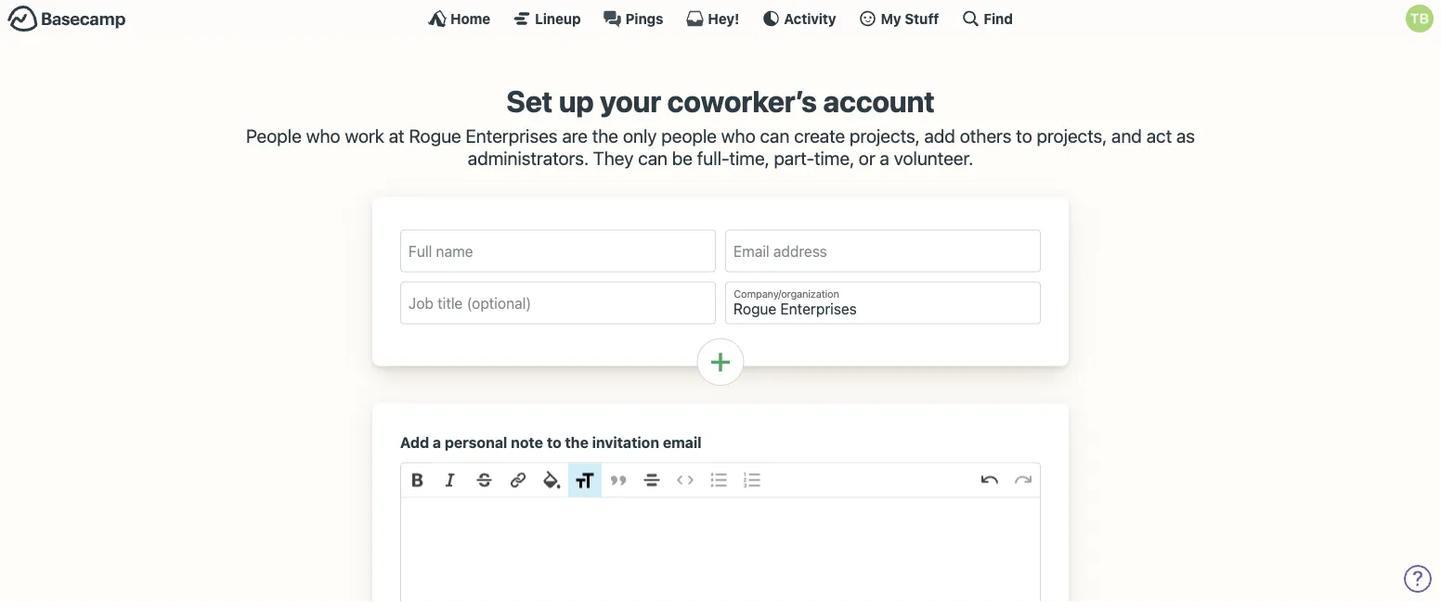 Task type: locate. For each thing, give the bounding box(es) containing it.
1 who from the left
[[306, 125, 341, 147]]

coworker's
[[668, 84, 817, 119]]

projects, left and on the top right of page
[[1037, 125, 1108, 147]]

company/organization
[[734, 288, 840, 300]]

to right note
[[547, 434, 562, 452]]

add a personal note to the invitation email
[[400, 434, 702, 452]]

main element
[[0, 0, 1442, 36]]

Job title (optional) text field
[[400, 282, 716, 325]]

projects, up or
[[850, 125, 920, 147]]

my
[[881, 10, 902, 26]]

to
[[1017, 125, 1033, 147], [547, 434, 562, 452]]

who up full-
[[722, 125, 756, 147]]

pings button
[[603, 9, 664, 28]]

time,
[[730, 147, 770, 169], [815, 147, 855, 169]]

switch accounts image
[[7, 5, 126, 33]]

hey! button
[[686, 9, 740, 28]]

the inside set up your coworker's account people who work at rogue enterprises are the only people who can create projects, add others to projects, and act as administrators. they can be full-time, part-time, or a volunteer.
[[592, 125, 619, 147]]

to inside set up your coworker's account people who work at rogue enterprises are the only people who can create projects, add others to projects, and act as administrators. they can be full-time, part-time, or a volunteer.
[[1017, 125, 1033, 147]]

to right others
[[1017, 125, 1033, 147]]

the left invitation
[[565, 434, 589, 452]]

1 horizontal spatial projects,
[[1037, 125, 1108, 147]]

account
[[823, 84, 935, 119]]

1 horizontal spatial time,
[[815, 147, 855, 169]]

1 vertical spatial to
[[547, 434, 562, 452]]

0 vertical spatial to
[[1017, 125, 1033, 147]]

activity link
[[762, 9, 837, 28]]

0 horizontal spatial can
[[638, 147, 668, 169]]

0 vertical spatial a
[[880, 147, 890, 169]]

full-
[[698, 147, 730, 169]]

invitation
[[592, 434, 660, 452]]

the up they
[[592, 125, 619, 147]]

projects,
[[850, 125, 920, 147], [1037, 125, 1108, 147]]

my stuff button
[[859, 9, 940, 28]]

time, down create at right
[[815, 147, 855, 169]]

enterprises
[[466, 125, 558, 147]]

0 horizontal spatial time,
[[730, 147, 770, 169]]

email
[[663, 434, 702, 452]]

home link
[[428, 9, 491, 28]]

0 horizontal spatial projects,
[[850, 125, 920, 147]]

can up part-
[[760, 125, 790, 147]]

add
[[400, 434, 429, 452]]

can down only
[[638, 147, 668, 169]]

1 horizontal spatial the
[[592, 125, 619, 147]]

a
[[880, 147, 890, 169], [433, 434, 441, 452]]

0 horizontal spatial to
[[547, 434, 562, 452]]

the
[[592, 125, 619, 147], [565, 434, 589, 452]]

a right add
[[433, 434, 441, 452]]

time, left part-
[[730, 147, 770, 169]]

0 horizontal spatial the
[[565, 434, 589, 452]]

0 horizontal spatial a
[[433, 434, 441, 452]]

who left work
[[306, 125, 341, 147]]

1 horizontal spatial a
[[880, 147, 890, 169]]

note
[[511, 434, 543, 452]]

0 vertical spatial the
[[592, 125, 619, 147]]

0 horizontal spatial who
[[306, 125, 341, 147]]

1 vertical spatial the
[[565, 434, 589, 452]]

1 horizontal spatial to
[[1017, 125, 1033, 147]]

can
[[760, 125, 790, 147], [638, 147, 668, 169]]

a right or
[[880, 147, 890, 169]]

2 who from the left
[[722, 125, 756, 147]]

find
[[984, 10, 1013, 26]]

your
[[600, 84, 661, 119]]

be
[[672, 147, 693, 169]]

create
[[794, 125, 846, 147]]

Type your note here… text field
[[401, 499, 1040, 603]]

1 horizontal spatial who
[[722, 125, 756, 147]]

add
[[925, 125, 956, 147]]

who
[[306, 125, 341, 147], [722, 125, 756, 147]]



Task type: vqa. For each thing, say whether or not it's contained in the screenshot.
of to the left
no



Task type: describe. For each thing, give the bounding box(es) containing it.
1 time, from the left
[[730, 147, 770, 169]]

administrators.
[[468, 147, 589, 169]]

lineup
[[535, 10, 581, 26]]

activity
[[784, 10, 837, 26]]

others
[[960, 125, 1012, 147]]

work
[[345, 125, 385, 147]]

home
[[451, 10, 491, 26]]

hey!
[[708, 10, 740, 26]]

only
[[623, 125, 657, 147]]

they
[[593, 147, 634, 169]]

1 vertical spatial a
[[433, 434, 441, 452]]

2 projects, from the left
[[1037, 125, 1108, 147]]

up
[[559, 84, 594, 119]]

1 horizontal spatial can
[[760, 125, 790, 147]]

tim burton image
[[1407, 5, 1434, 33]]

are
[[562, 125, 588, 147]]

pings
[[626, 10, 664, 26]]

act
[[1147, 125, 1173, 147]]

set up your coworker's account people who work at rogue enterprises are the only people who can create projects, add others to projects, and act as administrators. they can be full-time, part-time, or a volunteer.
[[246, 84, 1196, 169]]

volunteer.
[[894, 147, 974, 169]]

Email address email field
[[726, 230, 1041, 273]]

or
[[859, 147, 876, 169]]

stuff
[[905, 10, 940, 26]]

find button
[[962, 9, 1013, 28]]

2 time, from the left
[[815, 147, 855, 169]]

people
[[246, 125, 302, 147]]

people
[[662, 125, 717, 147]]

and
[[1112, 125, 1143, 147]]

Full name text field
[[400, 230, 716, 273]]

rogue
[[409, 125, 461, 147]]

personal
[[445, 434, 508, 452]]

as
[[1177, 125, 1196, 147]]

a inside set up your coworker's account people who work at rogue enterprises are the only people who can create projects, add others to projects, and act as administrators. they can be full-time, part-time, or a volunteer.
[[880, 147, 890, 169]]

part-
[[774, 147, 815, 169]]

Company/organization text field
[[726, 282, 1041, 325]]

set
[[507, 84, 553, 119]]

at
[[389, 125, 405, 147]]

lineup link
[[513, 9, 581, 28]]

my stuff
[[881, 10, 940, 26]]

1 projects, from the left
[[850, 125, 920, 147]]



